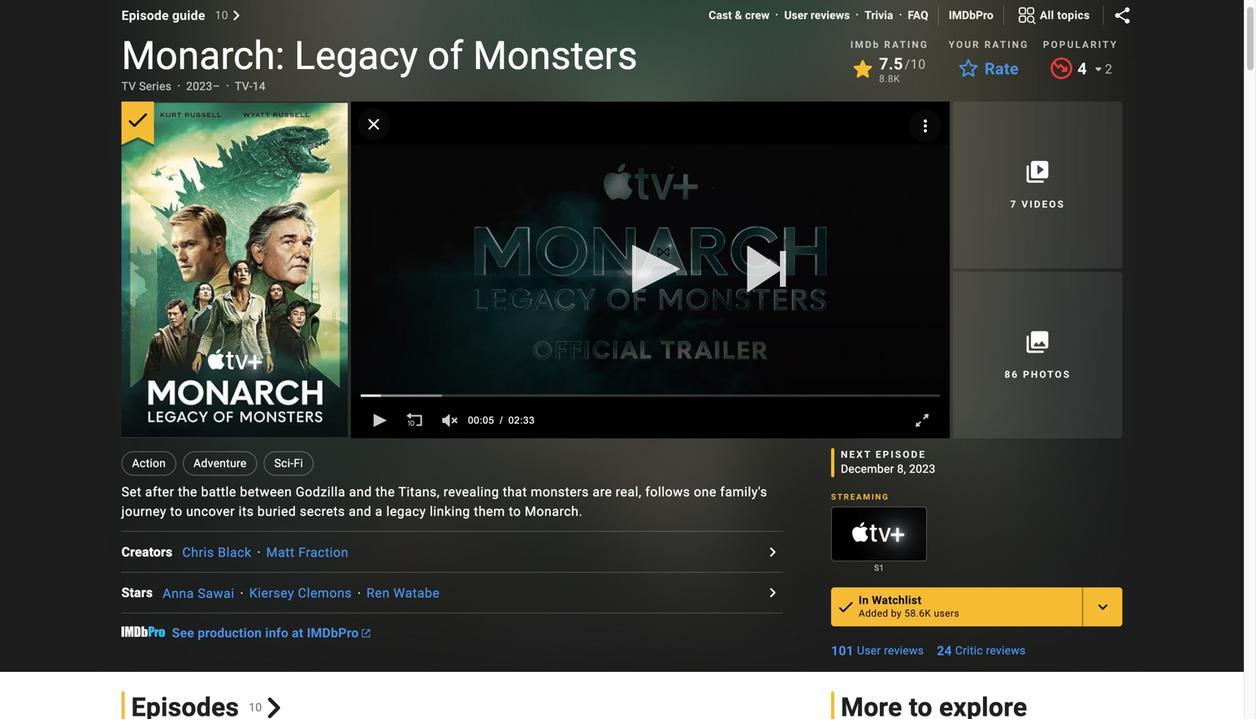 Task type: vqa. For each thing, say whether or not it's contained in the screenshot.
ARE
yes



Task type: locate. For each thing, give the bounding box(es) containing it.
kiersey
[[249, 586, 294, 601]]

rating up rate
[[985, 39, 1029, 50]]

journey
[[121, 504, 167, 519]]

set
[[121, 484, 142, 500]]

86
[[1005, 369, 1019, 380]]

adventure
[[194, 457, 247, 470]]

dismiss player image
[[364, 115, 383, 134]]

0 vertical spatial and
[[349, 484, 372, 500]]

and
[[349, 484, 372, 500], [349, 504, 372, 519]]

user reviews
[[784, 9, 850, 22]]

monsters
[[531, 484, 589, 500]]

your
[[949, 39, 980, 50]]

anna sawai button
[[163, 586, 235, 601]]

by
[[891, 608, 902, 619]]

1 horizontal spatial to
[[509, 504, 521, 519]]

watch official trailer element
[[351, 102, 950, 439]]

2
[[1105, 61, 1113, 77]]

reviews inside 24 critic reviews
[[986, 644, 1026, 657]]

1 see full cast and crew image from the top
[[763, 542, 782, 562]]

0 horizontal spatial the
[[178, 484, 197, 500]]

10 right the 7.5
[[911, 56, 926, 72]]

&
[[735, 9, 742, 22]]

1 horizontal spatial 10
[[249, 701, 262, 714]]

2 the from the left
[[376, 484, 395, 500]]

0 horizontal spatial rating
[[884, 39, 929, 50]]

kiersey clemons button
[[249, 586, 352, 601]]

watch on apple tv+ image
[[832, 508, 926, 561]]

and right godzilla
[[349, 484, 372, 500]]

matt fraction
[[266, 545, 349, 560]]

7 videos button
[[953, 102, 1123, 268]]

see full cast and crew image
[[763, 542, 782, 562], [763, 583, 782, 603]]

clemons
[[298, 586, 352, 601]]

0 vertical spatial imdbpro
[[949, 9, 994, 22]]

s1 group
[[831, 507, 927, 575]]

see full cast and crew image for fraction
[[763, 542, 782, 562]]

chris black
[[182, 545, 252, 560]]

reviews down by
[[884, 644, 924, 657]]

7.5 / 10 8.8k
[[879, 54, 926, 85]]

2 horizontal spatial reviews
[[986, 644, 1026, 657]]

chris
[[182, 545, 214, 560]]

1 horizontal spatial reviews
[[884, 644, 924, 657]]

1 horizontal spatial imdbpro
[[949, 9, 994, 22]]

0 vertical spatial user
[[784, 9, 808, 22]]

tv-14 button
[[235, 78, 266, 95]]

all
[[1040, 8, 1054, 22]]

1 horizontal spatial the
[[376, 484, 395, 500]]

101
[[831, 643, 854, 659]]

them
[[474, 504, 505, 519]]

user right 101
[[857, 644, 881, 657]]

14
[[252, 80, 266, 93]]

one
[[694, 484, 717, 500]]

chevron right inline image
[[264, 697, 284, 718]]

00:05 timer
[[468, 403, 494, 439]]

sci-
[[274, 457, 294, 470]]

and left a
[[349, 504, 372, 519]]

secrets
[[300, 504, 345, 519]]

rating for your rating
[[985, 39, 1029, 50]]

see
[[172, 625, 194, 641]]

real,
[[616, 484, 642, 500]]

series
[[139, 80, 172, 93]]

guide
[[172, 8, 205, 23]]

4
[[1078, 59, 1087, 78]]

1 vertical spatial 10
[[911, 56, 926, 72]]

after
[[145, 484, 174, 500]]

your rating
[[949, 39, 1029, 50]]

0 horizontal spatial reviews
[[811, 9, 850, 22]]

0 horizontal spatial 10
[[215, 9, 228, 22]]

10
[[215, 9, 228, 22], [911, 56, 926, 72], [249, 701, 262, 714]]

0 horizontal spatial user
[[784, 9, 808, 22]]

the up a
[[376, 484, 395, 500]]

02:33
[[508, 415, 535, 426]]

1 horizontal spatial user
[[857, 644, 881, 657]]

action
[[132, 457, 166, 470]]

to down that
[[509, 504, 521, 519]]

popularity
[[1043, 39, 1118, 50]]

user reviews button
[[784, 7, 850, 24]]

see full cast and crew image down family's
[[763, 542, 782, 562]]

titans,
[[398, 484, 440, 500]]

see full cast and crew image left done "icon"
[[763, 583, 782, 603]]

10 left chevron right inline image in the left of the page
[[215, 9, 228, 22]]

to
[[170, 504, 183, 519], [509, 504, 521, 519]]

share on social media image
[[1113, 6, 1132, 25]]

launch inline image
[[362, 629, 370, 638]]

the right after
[[178, 484, 197, 500]]

10 for chevron right inline icon
[[249, 701, 262, 714]]

matt fraction button
[[266, 545, 349, 560]]

2023– button
[[186, 78, 220, 95]]

8.8k
[[879, 73, 900, 85]]

2 horizontal spatial 10
[[911, 56, 926, 72]]

monarch:
[[121, 33, 285, 78]]

fi
[[294, 457, 303, 470]]

godzilla
[[296, 484, 345, 500]]

follow the times after the battle between godzilla and the titans that reveal that monsters are real and a family's journey to uncover its buried secrets and a legacy that links them to monarch. image
[[351, 101, 950, 439]]

matt
[[266, 545, 295, 560]]

1 rating from the left
[[884, 39, 929, 50]]

2 vertical spatial 10
[[249, 701, 262, 714]]

user
[[784, 9, 808, 22], [857, 644, 881, 657]]

2 rating from the left
[[985, 39, 1029, 50]]

10 link
[[121, 692, 284, 719]]

7 videos
[[1010, 199, 1065, 210]]

10 inside 7.5 / 10 8.8k
[[911, 56, 926, 72]]

2 see full cast and crew image from the top
[[763, 583, 782, 603]]

1 vertical spatial imdbpro
[[307, 625, 359, 641]]

episode guide
[[121, 8, 205, 23]]

rating up "/"
[[884, 39, 929, 50]]

24
[[937, 643, 952, 659]]

8,
[[897, 462, 906, 476]]

s1
[[874, 563, 884, 573]]

anna
[[163, 586, 194, 601]]

10 left chevron right inline icon
[[249, 701, 262, 714]]

rate
[[985, 59, 1019, 78]]

1 vertical spatial and
[[349, 504, 372, 519]]

legacy
[[386, 504, 426, 519]]

reviews right critic
[[986, 644, 1026, 657]]

buried
[[258, 504, 296, 519]]

the
[[178, 484, 197, 500], [376, 484, 395, 500]]

reviews inside the 101 user reviews
[[884, 644, 924, 657]]

monarch.
[[525, 504, 583, 519]]

1 to from the left
[[170, 504, 183, 519]]

1 vertical spatial see full cast and crew image
[[763, 583, 782, 603]]

see full cast and crew image for clemons
[[763, 583, 782, 603]]

reviews left "trivia"
[[811, 9, 850, 22]]

see production info at imdbpro button
[[172, 625, 370, 641]]

cast & crew
[[709, 9, 770, 22]]

0 horizontal spatial to
[[170, 504, 183, 519]]

chevron right inline image
[[231, 11, 241, 20]]

imdbpro left "launch inline" icon
[[307, 625, 359, 641]]

user right crew
[[784, 9, 808, 22]]

group
[[351, 101, 950, 439], [121, 102, 348, 439], [831, 507, 927, 562]]

1 vertical spatial user
[[857, 644, 881, 657]]

0 vertical spatial see full cast and crew image
[[763, 542, 782, 562]]

1 horizontal spatial rating
[[985, 39, 1029, 50]]

24 critic reviews
[[937, 643, 1026, 659]]

arrow drop down image
[[1089, 59, 1108, 79]]

86 photos button
[[953, 272, 1123, 439]]

2023–
[[186, 80, 220, 93]]

imdbpro up the your
[[949, 9, 994, 22]]

episode
[[876, 449, 926, 460]]

set after the battle between godzilla and the titans, revealing that monsters are real, follows one family's journey to uncover its buried secrets and a legacy linking them to monarch.
[[121, 484, 767, 519]]

monarch: legacy of monsters
[[121, 33, 638, 78]]

sci-fi
[[274, 457, 303, 470]]

0 vertical spatial 10
[[215, 9, 228, 22]]

to down after
[[170, 504, 183, 519]]

follows
[[645, 484, 690, 500]]

crew
[[745, 9, 770, 22]]

10 for chevron right inline image in the left of the page
[[215, 9, 228, 22]]



Task type: describe. For each thing, give the bounding box(es) containing it.
users
[[934, 608, 960, 619]]

user inside the 101 user reviews
[[857, 644, 881, 657]]

00:05
[[468, 415, 494, 426]]

done image
[[836, 597, 856, 617]]

ren watabe button
[[367, 586, 440, 601]]

0 horizontal spatial imdbpro
[[307, 625, 359, 641]]

of
[[428, 33, 463, 78]]

kurt russell, wyatt russell, ren watabe, anders holm, anna sawai, kiersey clemons, and mari yamamoto in monarch: legacy of monsters (2023) image
[[121, 103, 348, 437]]

reviews for 101
[[884, 644, 924, 657]]

stars
[[121, 585, 153, 600]]

tv-
[[235, 80, 252, 93]]

linking
[[430, 504, 470, 519]]

2023
[[909, 462, 936, 476]]

adventure button
[[183, 451, 257, 476]]

stars button
[[121, 583, 163, 603]]

anna sawai
[[163, 586, 235, 601]]

imdb rating
[[851, 39, 929, 50]]

group containing 00:05
[[351, 101, 950, 439]]

at
[[292, 625, 303, 641]]

/
[[905, 56, 911, 72]]

video autoplay preference image
[[916, 116, 935, 136]]

all topics button
[[1004, 2, 1103, 28]]

reviews for 24
[[986, 644, 1026, 657]]

next episode december 8, 2023
[[841, 449, 936, 476]]

86 photos
[[1005, 369, 1071, 380]]

sci-fi button
[[264, 451, 314, 476]]

2 to from the left
[[509, 504, 521, 519]]

add title to another list image
[[1093, 597, 1113, 617]]

videos
[[1022, 199, 1065, 210]]

black
[[218, 545, 252, 560]]

trivia
[[865, 9, 893, 22]]

7
[[1010, 199, 1018, 210]]

battle
[[201, 484, 236, 500]]

uncover
[[186, 504, 235, 519]]

02:33 timer
[[494, 403, 535, 439]]

that
[[503, 484, 527, 500]]

next
[[841, 449, 872, 460]]

streaming
[[831, 492, 889, 502]]

revealing
[[444, 484, 499, 500]]

reviews inside button
[[811, 9, 850, 22]]

2 and from the top
[[349, 504, 372, 519]]

tv series
[[121, 80, 172, 93]]

photos
[[1023, 369, 1071, 380]]

in
[[859, 594, 869, 607]]

user inside button
[[784, 9, 808, 22]]

watabe
[[393, 586, 440, 601]]

rate button
[[949, 54, 1029, 84]]

critic
[[955, 644, 983, 657]]

tv
[[121, 80, 136, 93]]

1 and from the top
[[349, 484, 372, 500]]

action button
[[121, 451, 176, 476]]

its
[[239, 504, 254, 519]]

unmute button group
[[432, 403, 468, 439]]

production
[[198, 625, 262, 641]]

episode
[[121, 8, 169, 23]]

info
[[265, 625, 288, 641]]

ren
[[367, 586, 390, 601]]

58.6k
[[905, 608, 931, 619]]

watchlist
[[872, 594, 922, 607]]

all topics
[[1040, 8, 1090, 22]]

faq
[[908, 9, 928, 22]]

creators
[[121, 544, 173, 560]]

legacy
[[294, 33, 418, 78]]

1 the from the left
[[178, 484, 197, 500]]

video player application
[[351, 102, 950, 439]]

fraction
[[298, 545, 349, 560]]

categories image
[[1017, 6, 1037, 25]]

cast & crew button
[[709, 7, 770, 24]]

7.5
[[879, 54, 903, 74]]

trivia button
[[865, 7, 893, 24]]

imdb
[[851, 39, 880, 50]]

rating for imdb rating
[[884, 39, 929, 50]]

sawai
[[198, 586, 235, 601]]

between
[[240, 484, 292, 500]]

family's
[[720, 484, 767, 500]]

are
[[593, 484, 612, 500]]

see production info at imdbpro
[[172, 625, 359, 641]]

ren watabe
[[367, 586, 440, 601]]

s1 link
[[831, 562, 927, 575]]

faq button
[[908, 7, 928, 24]]



